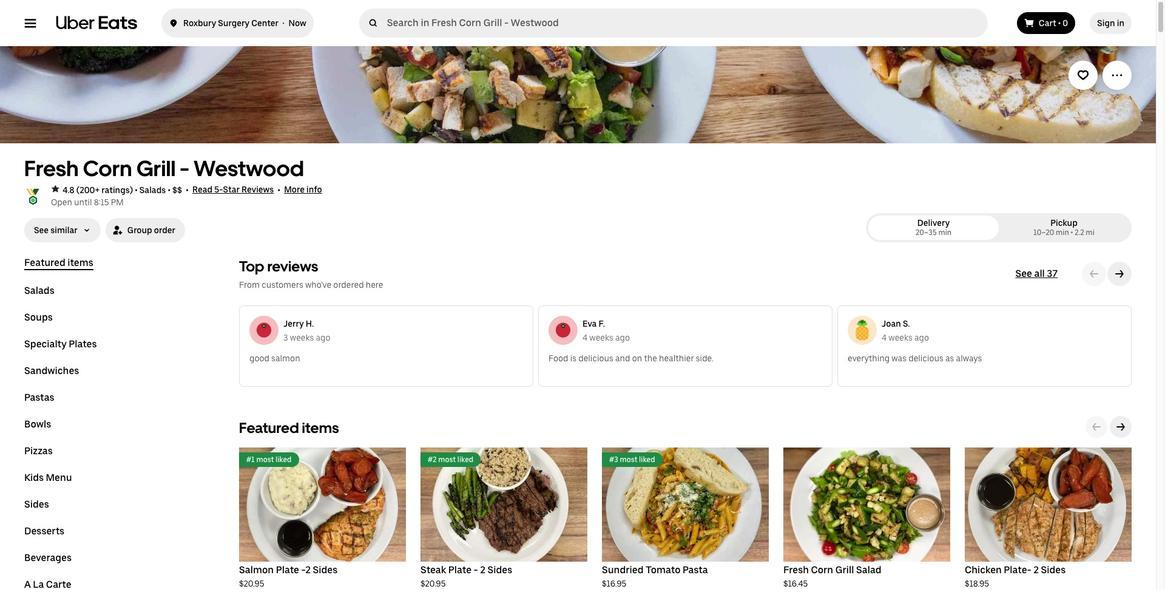Task type: vqa. For each thing, say whether or not it's contained in the screenshot.
Los
no



Task type: locate. For each thing, give the bounding box(es) containing it.
plate inside steak plate - 2 sides $20.95
[[449, 564, 472, 576]]

liked right #1
[[276, 455, 292, 464]]

items inside button
[[68, 257, 93, 268]]

0 vertical spatial items
[[68, 257, 93, 268]]

3
[[284, 332, 288, 342]]

0 horizontal spatial 4
[[583, 332, 588, 342]]

2 2 from the left
[[481, 564, 486, 576]]

weeks
[[290, 332, 314, 342], [590, 332, 614, 342], [889, 332, 913, 342]]

min inside delivery 20–35 min
[[939, 228, 952, 237]]

3 most from the left
[[620, 455, 638, 464]]

plate right salmon
[[276, 564, 299, 576]]

0 vertical spatial see
[[34, 225, 49, 235]]

westwood
[[194, 155, 304, 182]]

0 horizontal spatial see
[[34, 225, 49, 235]]

2 horizontal spatial -
[[474, 564, 478, 576]]

min down pickup
[[1057, 228, 1070, 237]]

0 horizontal spatial plate
[[276, 564, 299, 576]]

0 horizontal spatial delicious
[[579, 353, 614, 363]]

grill left salad
[[836, 564, 855, 576]]

2 horizontal spatial weeks
[[889, 332, 913, 342]]

sides inside chicken plate- 2 sides $18.95
[[1042, 564, 1067, 576]]

featured items down "see similar"
[[24, 257, 93, 268]]

1 vertical spatial next image
[[1117, 422, 1126, 432]]

ago up and on the right of the page
[[616, 332, 630, 342]]

pastas button
[[24, 392, 54, 404]]

corn up 'ratings)'
[[83, 155, 132, 182]]

sides inside steak plate - 2 sides $20.95
[[488, 564, 513, 576]]

min down delivery
[[939, 228, 952, 237]]

0 horizontal spatial featured
[[24, 257, 65, 268]]

next image right previous image
[[1117, 422, 1126, 432]]

see for see similar
[[34, 225, 49, 235]]

- up the $$
[[180, 155, 189, 182]]

• left the $$
[[168, 185, 171, 195]]

0 vertical spatial fresh
[[24, 155, 79, 182]]

weeks inside 'joan s. 4 weeks ago'
[[889, 332, 913, 342]]

4 down joan at the bottom right of the page
[[882, 332, 887, 342]]

see
[[34, 225, 49, 235], [1016, 268, 1033, 279]]

featured
[[24, 257, 65, 268], [239, 419, 299, 437]]

1 vertical spatial fresh
[[784, 564, 809, 576]]

salads down fresh corn grill - westwood
[[140, 185, 166, 195]]

2 plate from the left
[[449, 564, 472, 576]]

- inside steak plate - 2 sides $20.95
[[474, 564, 478, 576]]

$20.95 inside salmon plate -2 sides $20.95
[[239, 579, 264, 588]]

1 horizontal spatial grill
[[836, 564, 855, 576]]

corn
[[83, 155, 132, 182], [812, 564, 834, 576]]

liked right #3
[[640, 455, 656, 464]]

0 horizontal spatial fresh
[[24, 155, 79, 182]]

next image
[[1116, 269, 1125, 279], [1117, 422, 1126, 432]]

jerry
[[284, 319, 304, 328]]

s.
[[904, 319, 911, 328]]

salads
[[140, 185, 166, 195], [24, 285, 55, 296]]

1 horizontal spatial 4
[[882, 332, 887, 342]]

1 $20.95 from the left
[[239, 579, 264, 588]]

group
[[127, 225, 152, 235]]

1 horizontal spatial delicious
[[909, 353, 944, 363]]

4 down the eva
[[583, 332, 588, 342]]

1 horizontal spatial featured
[[239, 419, 299, 437]]

min
[[939, 228, 952, 237], [1057, 228, 1070, 237]]

jerry h. 3 weeks ago
[[284, 319, 331, 342]]

salads up soups at left bottom
[[24, 285, 55, 296]]

- right steak at the bottom left
[[474, 564, 478, 576]]

chicken plate- 2 sides $18.95
[[966, 564, 1067, 588]]

Search in Fresh Corn Grill - Westwood text field
[[387, 17, 984, 29]]

#2 most liked
[[428, 455, 474, 464]]

1 plate from the left
[[276, 564, 299, 576]]

h.
[[306, 319, 314, 328]]

featured items up #1 most liked
[[239, 419, 339, 437]]

0 vertical spatial featured
[[24, 257, 65, 268]]

grill for -
[[137, 155, 176, 182]]

0 horizontal spatial -
[[180, 155, 189, 182]]

3 liked from the left
[[640, 455, 656, 464]]

salads button
[[24, 285, 55, 297]]

ago inside 'joan s. 4 weeks ago'
[[915, 332, 930, 342]]

desserts
[[24, 525, 64, 537]]

1 vertical spatial grill
[[836, 564, 855, 576]]

featured items
[[24, 257, 93, 268], [239, 419, 339, 437]]

chevron down small image
[[82, 226, 91, 234]]

plate right steak at the bottom left
[[449, 564, 472, 576]]

2 horizontal spatial 2
[[1034, 564, 1040, 576]]

ago
[[316, 332, 331, 342], [616, 332, 630, 342], [915, 332, 930, 342]]

1 4 from the left
[[583, 332, 588, 342]]

liked
[[276, 455, 292, 464], [458, 455, 474, 464], [640, 455, 656, 464]]

view more options image
[[1112, 69, 1124, 81]]

fresh for fresh corn grill salad $16.45
[[784, 564, 809, 576]]

most right #1
[[256, 455, 274, 464]]

2 right plate-
[[1034, 564, 1040, 576]]

[object Object] radio
[[871, 216, 997, 240]]

0 horizontal spatial liked
[[276, 455, 292, 464]]

0
[[1064, 18, 1069, 28]]

1 delicious from the left
[[579, 353, 614, 363]]

1 weeks from the left
[[290, 332, 314, 342]]

weeks inside jerry h. 3 weeks ago
[[290, 332, 314, 342]]

• left more
[[278, 185, 281, 195]]

1 vertical spatial salads
[[24, 285, 55, 296]]

0 horizontal spatial min
[[939, 228, 952, 237]]

1 liked from the left
[[276, 455, 292, 464]]

2 right steak at the bottom left
[[481, 564, 486, 576]]

2 liked from the left
[[458, 455, 474, 464]]

items
[[68, 257, 93, 268], [302, 419, 339, 437]]

ago inside jerry h. 3 weeks ago
[[316, 332, 331, 342]]

pizzas button
[[24, 445, 53, 457]]

liked for salmon
[[276, 455, 292, 464]]

0 horizontal spatial ago
[[316, 332, 331, 342]]

open
[[51, 197, 72, 207]]

next image right previous icon
[[1116, 269, 1125, 279]]

delicious left the as
[[909, 353, 944, 363]]

$16.45
[[784, 579, 808, 588]]

1 horizontal spatial featured items
[[239, 419, 339, 437]]

fresh up $16.45
[[784, 564, 809, 576]]

salmon
[[239, 564, 274, 576]]

weeks for eva
[[590, 332, 614, 342]]

joan s. image
[[848, 316, 877, 345]]

fresh inside fresh corn grill salad $16.45
[[784, 564, 809, 576]]

is
[[571, 353, 577, 363]]

2 horizontal spatial most
[[620, 455, 638, 464]]

more info link
[[284, 185, 322, 195]]

plate-
[[1005, 564, 1032, 576]]

heart outline link
[[1069, 61, 1099, 90]]

- right salmon
[[301, 564, 306, 576]]

weeks inside eva f. 4 weeks ago
[[590, 332, 614, 342]]

• left 0
[[1059, 18, 1062, 28]]

f.
[[599, 319, 605, 328]]

menu
[[46, 472, 72, 483]]

similar
[[50, 225, 78, 235]]

fresh up 4.8
[[24, 155, 79, 182]]

1 horizontal spatial -
[[301, 564, 306, 576]]

1 horizontal spatial $20.95
[[421, 579, 446, 588]]

$20.95 inside steak plate - 2 sides $20.95
[[421, 579, 446, 588]]

good
[[250, 353, 270, 363]]

ago right 3
[[316, 332, 331, 342]]

3 weeks from the left
[[889, 332, 913, 342]]

desserts button
[[24, 525, 64, 537]]

featured up #1 most liked
[[239, 419, 299, 437]]

grill
[[137, 155, 176, 182], [836, 564, 855, 576]]

see left all
[[1016, 268, 1033, 279]]

3 ago from the left
[[915, 332, 930, 342]]

- inside salmon plate -2 sides $20.95
[[301, 564, 306, 576]]

navigation
[[24, 257, 210, 589]]

see left similar
[[34, 225, 49, 235]]

3 2 from the left
[[1034, 564, 1040, 576]]

featured inside featured items button
[[24, 257, 65, 268]]

weeks down f.
[[590, 332, 614, 342]]

salmon
[[271, 353, 300, 363]]

everything was delicious as always
[[848, 353, 983, 363]]

food is delicious and on the healthier side.
[[549, 353, 714, 363]]

plate
[[276, 564, 299, 576], [449, 564, 472, 576]]

$20.95 down salmon
[[239, 579, 264, 588]]

2 weeks from the left
[[590, 332, 614, 342]]

1 horizontal spatial salads
[[140, 185, 166, 195]]

delicious
[[579, 353, 614, 363], [909, 353, 944, 363]]

0 horizontal spatial most
[[256, 455, 274, 464]]

• left 2.2
[[1071, 228, 1074, 237]]

1 vertical spatial items
[[302, 419, 339, 437]]

pastas
[[24, 392, 54, 403]]

delicious right is
[[579, 353, 614, 363]]

eva f. 4 weeks ago
[[583, 319, 630, 342]]

0 horizontal spatial weeks
[[290, 332, 314, 342]]

salmon plate -2 sides $20.95
[[239, 564, 338, 588]]

4 inside eva f. 4 weeks ago
[[583, 332, 588, 342]]

more
[[284, 185, 305, 194]]

previous image
[[1090, 269, 1100, 279]]

1 horizontal spatial min
[[1057, 228, 1070, 237]]

1 horizontal spatial 2
[[481, 564, 486, 576]]

2 ago from the left
[[616, 332, 630, 342]]

read 5-star reviews link
[[192, 185, 274, 195]]

1 horizontal spatial most
[[439, 455, 456, 464]]

tomato
[[646, 564, 681, 576]]

min inside pickup 10–20 min • 2.2 mi
[[1057, 228, 1070, 237]]

most right #3
[[620, 455, 638, 464]]

0 horizontal spatial items
[[68, 257, 93, 268]]

4 inside 'joan s. 4 weeks ago'
[[882, 332, 887, 342]]

specialty plates
[[24, 338, 97, 350]]

ago inside eva f. 4 weeks ago
[[616, 332, 630, 342]]

• right 'ratings)'
[[135, 185, 138, 195]]

was
[[892, 353, 907, 363]]

weeks for joan
[[889, 332, 913, 342]]

1 horizontal spatial weeks
[[590, 332, 614, 342]]

2 for salmon plate -2 sides
[[306, 564, 311, 576]]

0 vertical spatial featured items
[[24, 257, 93, 268]]

4 for eva f. 4 weeks ago
[[583, 332, 588, 342]]

weeks down the s.
[[889, 332, 913, 342]]

1 horizontal spatial see
[[1016, 268, 1033, 279]]

0 vertical spatial corn
[[83, 155, 132, 182]]

1 horizontal spatial liked
[[458, 455, 474, 464]]

delicious for joan s. 4 weeks ago
[[909, 353, 944, 363]]

0 vertical spatial next image
[[1116, 269, 1125, 279]]

• left now
[[283, 18, 285, 28]]

1 min from the left
[[939, 228, 952, 237]]

star
[[223, 185, 240, 194]]

1 horizontal spatial fresh
[[784, 564, 809, 576]]

featured up salads button
[[24, 257, 65, 268]]

liked right the #2
[[458, 455, 474, 464]]

1 2 from the left
[[306, 564, 311, 576]]

1 vertical spatial featured items
[[239, 419, 339, 437]]

previous image
[[1092, 422, 1102, 432]]

#1 most liked
[[247, 455, 292, 464]]

featured items inside navigation
[[24, 257, 93, 268]]

0 horizontal spatial corn
[[83, 155, 132, 182]]

0 vertical spatial grill
[[137, 155, 176, 182]]

• inside pickup 10–20 min • 2.2 mi
[[1071, 228, 1074, 237]]

who've
[[305, 280, 332, 290]]

grill inside fresh corn grill salad $16.45
[[836, 564, 855, 576]]

ago for eva f. 4 weeks ago
[[616, 332, 630, 342]]

ago up "everything was delicious as always"
[[915, 332, 930, 342]]

2 inside salmon plate -2 sides $20.95
[[306, 564, 311, 576]]

see for see all 37
[[1016, 268, 1033, 279]]

$20.95 down steak at the bottom left
[[421, 579, 446, 588]]

liked for sundried
[[640, 455, 656, 464]]

0 horizontal spatial featured items
[[24, 257, 93, 268]]

2 right salmon
[[306, 564, 311, 576]]

0 horizontal spatial grill
[[137, 155, 176, 182]]

see all 37 link
[[1016, 268, 1058, 280]]

2 delicious from the left
[[909, 353, 944, 363]]

liked for steak
[[458, 455, 474, 464]]

1 horizontal spatial corn
[[812, 564, 834, 576]]

• right the $$
[[186, 185, 189, 195]]

here
[[366, 280, 383, 290]]

corn for -
[[83, 155, 132, 182]]

1 most from the left
[[256, 455, 274, 464]]

2 horizontal spatial liked
[[640, 455, 656, 464]]

grill up the $$
[[137, 155, 176, 182]]

2 $20.95 from the left
[[421, 579, 446, 588]]

steak
[[421, 564, 447, 576]]

until
[[74, 197, 92, 207]]

0 horizontal spatial salads
[[24, 285, 55, 296]]

plate for steak
[[449, 564, 472, 576]]

0 horizontal spatial 2
[[306, 564, 311, 576]]

1 vertical spatial corn
[[812, 564, 834, 576]]

1 horizontal spatial ago
[[616, 332, 630, 342]]

next image for previous image
[[1117, 422, 1126, 432]]

-
[[180, 155, 189, 182], [301, 564, 306, 576], [474, 564, 478, 576]]

weeks down h.
[[290, 332, 314, 342]]

corn left salad
[[812, 564, 834, 576]]

most for steak
[[439, 455, 456, 464]]

[object Object] radio
[[1002, 216, 1128, 240]]

#2
[[428, 455, 437, 464]]

corn inside fresh corn grill salad $16.45
[[812, 564, 834, 576]]

2 horizontal spatial ago
[[915, 332, 930, 342]]

sandwiches button
[[24, 365, 79, 377]]

1 vertical spatial see
[[1016, 268, 1033, 279]]

1 horizontal spatial plate
[[449, 564, 472, 576]]

2 most from the left
[[439, 455, 456, 464]]

fresh
[[24, 155, 79, 182], [784, 564, 809, 576]]

see similar
[[34, 225, 78, 235]]

group order link
[[106, 218, 185, 242]]

2 inside steak plate - 2 sides $20.95
[[481, 564, 486, 576]]

most right the #2
[[439, 455, 456, 464]]

2 4 from the left
[[882, 332, 887, 342]]

2 min from the left
[[1057, 228, 1070, 237]]

1 ago from the left
[[316, 332, 331, 342]]

group order
[[127, 225, 176, 235]]

2 inside chicken plate- 2 sides $18.95
[[1034, 564, 1040, 576]]

4.8 (200+ ratings) • salads • $$
[[63, 185, 182, 195]]

0 horizontal spatial $20.95
[[239, 579, 264, 588]]

0 vertical spatial salads
[[140, 185, 166, 195]]

sundried tomato pasta $16.95
[[602, 564, 708, 588]]

salads inside navigation
[[24, 285, 55, 296]]

plate inside salmon plate -2 sides $20.95
[[276, 564, 299, 576]]



Task type: describe. For each thing, give the bounding box(es) containing it.
kids
[[24, 472, 44, 483]]

jerry h. image
[[250, 316, 279, 345]]

- for salmon plate -2 sides
[[301, 564, 306, 576]]

everything
[[848, 353, 890, 363]]

10–20
[[1034, 228, 1055, 237]]

1 horizontal spatial items
[[302, 419, 339, 437]]

info
[[307, 185, 322, 194]]

(200+
[[76, 185, 100, 195]]

good salmon
[[250, 353, 300, 363]]

featured items button
[[24, 257, 93, 270]]

2.2
[[1075, 228, 1085, 237]]

main navigation menu image
[[24, 17, 36, 29]]

joan
[[882, 319, 902, 328]]

most for sundried
[[620, 455, 638, 464]]

grill for salad
[[836, 564, 855, 576]]

customers
[[262, 280, 304, 290]]

sides inside salmon plate -2 sides $20.95
[[313, 564, 338, 576]]

joan s. 4 weeks ago
[[882, 319, 930, 342]]

eva f. image
[[549, 316, 578, 345]]

soups
[[24, 312, 53, 323]]

on
[[633, 353, 643, 363]]

see all 37
[[1016, 268, 1058, 279]]

top
[[239, 257, 265, 275]]

• read 5-star reviews • more info
[[182, 185, 322, 195]]

now
[[289, 18, 307, 28]]

open until 8:15 pm
[[51, 197, 124, 207]]

sign in
[[1098, 18, 1125, 28]]

all
[[1035, 268, 1046, 279]]

eva
[[583, 319, 597, 328]]

beverages button
[[24, 552, 72, 564]]

chicken
[[966, 564, 1002, 576]]

plates
[[69, 338, 97, 350]]

always
[[957, 353, 983, 363]]

uber eats home image
[[56, 16, 137, 30]]

4 for joan s. 4 weeks ago
[[882, 332, 887, 342]]

and
[[616, 353, 631, 363]]

ago for jerry h. 3 weeks ago
[[316, 332, 331, 342]]

ordered
[[334, 280, 364, 290]]

specialty
[[24, 338, 67, 350]]

37
[[1048, 268, 1058, 279]]

$$
[[172, 185, 182, 195]]

beverages
[[24, 552, 72, 564]]

bowls button
[[24, 418, 51, 431]]

sign in link
[[1091, 12, 1133, 34]]

fresh for fresh corn grill - westwood
[[24, 155, 79, 182]]

pickup
[[1051, 218, 1078, 228]]

sign
[[1098, 18, 1116, 28]]

fresh corn grill - westwood
[[24, 155, 304, 182]]

20–35
[[916, 228, 937, 237]]

delivery
[[918, 218, 950, 228]]

specialty plates button
[[24, 338, 97, 350]]

delicious for eva f. 4 weeks ago
[[579, 353, 614, 363]]

plate for salmon
[[276, 564, 299, 576]]

$16.95
[[602, 579, 627, 588]]

navigation containing featured items
[[24, 257, 210, 589]]

healthier
[[659, 353, 694, 363]]

reviews
[[267, 257, 318, 275]]

from
[[239, 280, 260, 290]]

add to favorites image
[[1078, 69, 1090, 81]]

sides inside navigation
[[24, 499, 49, 510]]

soups button
[[24, 312, 53, 324]]

three dots horizontal button
[[1103, 61, 1133, 90]]

$20.95 for steak
[[421, 579, 446, 588]]

roxbury surgery center • now
[[183, 18, 307, 28]]

food
[[549, 353, 569, 363]]

corn for salad
[[812, 564, 834, 576]]

delivery 20–35 min
[[916, 218, 952, 237]]

ratings)
[[102, 185, 133, 195]]

next image for previous icon
[[1116, 269, 1125, 279]]

kids menu button
[[24, 472, 72, 484]]

deliver to image
[[169, 16, 179, 30]]

bowls
[[24, 418, 51, 430]]

8:15
[[94, 197, 109, 207]]

2 for steak plate - 2 sides
[[481, 564, 486, 576]]

steak plate - 2 sides $20.95
[[421, 564, 513, 588]]

top reviews from customers who've ordered here
[[239, 257, 383, 290]]

1 vertical spatial featured
[[239, 419, 299, 437]]

fresh corn grill salad $16.45
[[784, 564, 882, 588]]

side.
[[696, 353, 714, 363]]

ago for joan s. 4 weeks ago
[[915, 332, 930, 342]]

kids menu
[[24, 472, 72, 483]]

most for salmon
[[256, 455, 274, 464]]

$20.95 for salmon
[[239, 579, 264, 588]]

weeks for jerry
[[290, 332, 314, 342]]

min for delivery
[[939, 228, 952, 237]]

reviews
[[242, 185, 274, 194]]

4.8
[[63, 185, 74, 195]]

sides button
[[24, 499, 49, 511]]

surgery
[[218, 18, 250, 28]]

pm
[[111, 197, 124, 207]]

#3
[[610, 455, 619, 464]]

in
[[1118, 18, 1125, 28]]

as
[[946, 353, 955, 363]]

min for pickup
[[1057, 228, 1070, 237]]

cart • 0
[[1040, 18, 1069, 28]]

salad
[[857, 564, 882, 576]]

5-
[[214, 185, 223, 194]]

- for steak plate - 2 sides
[[474, 564, 478, 576]]



